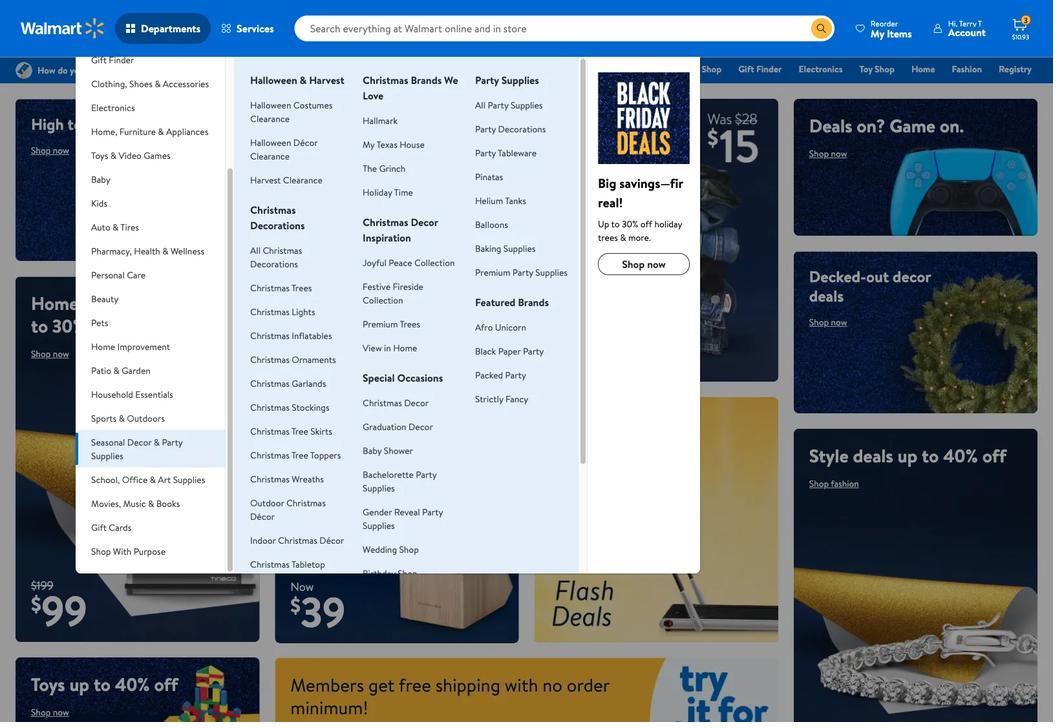 Task type: describe. For each thing, give the bounding box(es) containing it.
out
[[866, 266, 889, 287]]

shipping
[[436, 673, 500, 698]]

balloons link
[[475, 218, 508, 231]]

minimum!
[[290, 695, 368, 721]]

baking supplies link
[[475, 242, 536, 255]]

clearance for halloween costumes clearance
[[250, 112, 290, 125]]

all for christmas decorations
[[250, 244, 261, 257]]

shop now for save big!
[[301, 350, 339, 362]]

electronics button
[[76, 96, 225, 120]]

decorations for christmas
[[250, 219, 305, 233]]

shop now for toys up to 40% off
[[31, 707, 69, 719]]

garden
[[122, 364, 151, 377]]

trees for christmas trees
[[291, 282, 312, 294]]

shop now link for high tech gifts, huge savings
[[31, 144, 69, 157]]

toys for toys & video games
[[91, 149, 108, 162]]

& inside dropdown button
[[158, 125, 164, 138]]

patio & garden button
[[76, 359, 225, 383]]

to inside up to 40% off sports gear
[[573, 412, 588, 433]]

grocery
[[487, 63, 519, 75]]

clear search field text image
[[796, 23, 806, 34]]

home for home deals are served
[[290, 412, 331, 433]]

now down more.
[[647, 257, 666, 272]]

balloons
[[475, 218, 508, 231]]

Walmart Site-Wide search field
[[295, 16, 835, 41]]

party decorations link
[[475, 123, 546, 135]]

deals for home deals are served
[[335, 412, 369, 433]]

trees for premium trees
[[400, 318, 420, 330]]

special occasions
[[363, 371, 443, 385]]

christmas stockings link
[[250, 401, 329, 414]]

high
[[31, 113, 64, 135]]

0 horizontal spatial holiday
[[363, 186, 392, 198]]

essentials inside dropdown button
[[135, 388, 173, 401]]

home, furniture & appliances
[[91, 125, 208, 138]]

seasonal decor & party supplies image
[[598, 72, 690, 164]]

1 horizontal spatial essentials
[[529, 63, 568, 75]]

packed party link
[[475, 369, 526, 381]]

supplies inside bachelorette party supplies
[[363, 482, 395, 495]]

sports
[[550, 431, 592, 453]]

party inside gender reveal party supplies
[[422, 506, 443, 518]]

festive fireside collection
[[363, 280, 423, 306]]

pinatas
[[475, 170, 503, 183]]

shop now link for home deals are served
[[290, 443, 329, 455]]

up inside big savings—fir real! up to 30% off holiday trees & more.
[[598, 218, 609, 230]]

0 horizontal spatial my
[[363, 138, 375, 151]]

fashion
[[831, 478, 859, 490]]

halloween décor clearance
[[250, 136, 318, 162]]

christmas for christmas inflatables
[[250, 329, 290, 342]]

decor for graduation decor
[[409, 421, 433, 433]]

shop now for decked-out decor deals
[[809, 316, 847, 329]]

hallmark
[[363, 114, 398, 127]]

with
[[113, 545, 131, 558]]

helium tanks link
[[475, 194, 526, 207]]

fashion link
[[946, 62, 988, 76]]

up for 40%
[[898, 444, 918, 469]]

home for home
[[911, 63, 935, 75]]

gift finder link
[[733, 62, 788, 76]]

shower
[[384, 444, 413, 457]]

christmas stockings
[[250, 401, 329, 414]]

party up the pinatas
[[475, 146, 496, 159]]

party inside seasonal decor & party supplies
[[162, 436, 183, 449]]

huge
[[141, 113, 174, 135]]

up inside up to 40% off sports gear
[[550, 412, 569, 433]]

terry
[[959, 18, 976, 29]]

1 vertical spatial deals
[[809, 113, 852, 138]]

more.
[[628, 231, 651, 244]]

toy shop
[[859, 63, 895, 75]]

party up party tableware link
[[475, 123, 496, 135]]

bachelorette
[[363, 468, 414, 481]]

tableware
[[498, 146, 537, 159]]

christmas lights
[[250, 305, 315, 318]]

pharmacy, health & wellness
[[91, 245, 204, 257]]

shop now for up to 40% off sports gear
[[550, 462, 588, 475]]

supplies up featured brands
[[536, 266, 568, 279]]

off inside "home deals up to 30% off"
[[90, 313, 114, 339]]

home link
[[906, 62, 941, 76]]

& right music at the bottom of page
[[148, 497, 154, 510]]

christmas garlands link
[[250, 377, 326, 390]]

all party supplies
[[475, 99, 543, 111]]

deals on? game on.
[[809, 113, 964, 138]]

& inside big savings—fir real! up to 30% off holiday trees & more.
[[620, 231, 626, 244]]

& left video at left
[[110, 149, 116, 162]]

art
[[158, 474, 171, 486]]

festive
[[363, 280, 391, 293]]

strictly fancy
[[475, 393, 528, 405]]

the for the grinch
[[363, 162, 377, 175]]

premium party supplies link
[[475, 266, 568, 279]]

& left art
[[150, 474, 156, 486]]

gift finder button
[[76, 48, 225, 72]]

deals inside decked-out decor deals
[[809, 285, 844, 307]]

& right sports
[[119, 412, 125, 425]]

grinch
[[379, 162, 406, 175]]

party up all party supplies
[[475, 73, 499, 87]]

decorations for party
[[498, 123, 546, 135]]

one debit link
[[927, 80, 982, 94]]

decorations inside all christmas decorations
[[250, 258, 298, 270]]

baby button
[[76, 167, 225, 191]]

personal
[[91, 269, 125, 281]]

birthday shop link
[[363, 567, 417, 580]]

shop with purpose
[[91, 545, 166, 558]]

gift finder for gift finder dropdown button
[[91, 53, 134, 66]]

deals for style deals up to 40% off
[[853, 444, 893, 469]]

household
[[91, 388, 133, 401]]

tanks
[[505, 194, 526, 207]]

now for toys up to 40% off
[[53, 707, 69, 719]]

all christmas decorations link
[[250, 244, 302, 270]]

now for high tech gifts, huge savings
[[53, 144, 69, 157]]

furniture
[[120, 125, 156, 138]]

garlands
[[292, 377, 326, 390]]

christmas for christmas brands we love
[[363, 73, 408, 87]]

now $ 39
[[290, 579, 345, 641]]

thanksgiving link
[[579, 62, 642, 76]]

christmas inside outdoor christmas décor
[[286, 497, 326, 509]]

christmas for christmas ornaments
[[250, 353, 290, 366]]

festive fireside collection link
[[363, 280, 423, 306]]

decked-out decor deals
[[809, 266, 931, 307]]

halloween for halloween costumes clearance
[[250, 99, 291, 111]]

departments button
[[115, 13, 211, 44]]

shop now for home deals up to 30% off
[[31, 348, 69, 360]]

tree for skirts
[[291, 425, 308, 438]]

christmas decor inspiration
[[363, 215, 438, 245]]

supplies up all party supplies link
[[501, 73, 539, 87]]

christmas for christmas tabletop décor
[[250, 558, 290, 571]]

tree for toppers
[[291, 449, 308, 462]]

party decorations
[[475, 123, 546, 135]]

party tableware
[[475, 146, 537, 159]]

accessories
[[163, 77, 209, 90]]

clearance for halloween décor clearance
[[250, 150, 290, 162]]

party up fancy
[[505, 369, 526, 381]]

$10.93
[[1012, 32, 1029, 41]]

friday
[[423, 63, 447, 75]]

kids
[[91, 197, 107, 209]]

clothing, shoes & accessories
[[91, 77, 209, 90]]

black for black paper party
[[475, 345, 496, 358]]

now dollar 39 null group
[[275, 579, 345, 644]]

fancy
[[505, 393, 528, 405]]

walmart+
[[993, 81, 1032, 93]]

my inside reorder my items
[[871, 26, 884, 40]]

texas
[[377, 138, 397, 151]]

decor for seasonal decor & party supplies
[[127, 436, 152, 449]]

now for home deals up to 30% off
[[53, 348, 69, 360]]

the holiday shop link
[[647, 62, 727, 76]]

black paper party
[[475, 345, 544, 358]]

decor for christmas decor inspiration
[[411, 215, 438, 230]]

2 vertical spatial 40%
[[115, 672, 150, 698]]

seasonal decor & party supplies button
[[76, 431, 225, 468]]

graduation decor link
[[363, 421, 433, 433]]

shop now for home deals are served
[[290, 443, 329, 455]]

christmas for christmas decor
[[363, 397, 402, 409]]

afro unicorn
[[475, 321, 526, 334]]

now for up to 40% off sports gear
[[572, 462, 588, 475]]

afro
[[475, 321, 493, 334]]

peace
[[389, 256, 412, 269]]

décor inside halloween décor clearance
[[293, 136, 318, 149]]

shop now link for decked-out decor deals
[[809, 316, 847, 329]]

collection for peace
[[414, 256, 455, 269]]

now for home deals are served
[[312, 443, 329, 455]]

birthday shop
[[363, 567, 417, 580]]

savings—fir
[[620, 174, 683, 192]]

pinatas link
[[475, 170, 503, 183]]

premium for premium trees
[[363, 318, 398, 330]]

gift for gift finder link
[[738, 63, 754, 75]]

outdoor
[[250, 497, 284, 509]]

purpose
[[134, 545, 166, 558]]

birthday
[[363, 567, 396, 580]]

gender reveal party supplies
[[363, 506, 443, 532]]



Task type: locate. For each thing, give the bounding box(es) containing it.
1 vertical spatial 40%
[[943, 444, 978, 469]]

deals
[[449, 63, 471, 75], [809, 113, 852, 138]]

unicorn
[[495, 321, 526, 334]]

electronics for electronics link
[[799, 63, 843, 75]]

essentials down patio & garden dropdown button
[[135, 388, 173, 401]]

deals left out in the top right of the page
[[809, 285, 844, 307]]

shop inside dropdown button
[[91, 545, 111, 558]]

1 horizontal spatial deals
[[809, 113, 852, 138]]

0 vertical spatial tree
[[291, 425, 308, 438]]

christmas
[[363, 73, 408, 87], [250, 203, 296, 217], [363, 215, 408, 230], [263, 244, 302, 257], [250, 282, 290, 294], [250, 305, 290, 318], [250, 329, 290, 342], [250, 353, 290, 366], [250, 377, 290, 390], [363, 397, 402, 409], [250, 401, 290, 414], [250, 425, 290, 438], [250, 449, 290, 462], [250, 473, 290, 486], [286, 497, 326, 509], [278, 534, 317, 547], [250, 558, 290, 571]]

featured
[[475, 295, 515, 310]]

gift for gift cards dropdown button on the left bottom
[[91, 521, 107, 534]]

1 horizontal spatial finder
[[756, 63, 782, 75]]

1 horizontal spatial $
[[290, 591, 301, 620]]

holiday
[[670, 63, 700, 75], [363, 186, 392, 198]]

christmas up christmas garlands 'link'
[[250, 353, 290, 366]]

3 halloween from the top
[[250, 136, 291, 149]]

baby up kids
[[91, 173, 110, 186]]

1 horizontal spatial 40%
[[591, 412, 621, 433]]

t
[[978, 18, 982, 29]]

now down "toys up to 40% off"
[[53, 707, 69, 719]]

joyful peace collection
[[363, 256, 455, 269]]

christmas for christmas wreaths
[[250, 473, 290, 486]]

my
[[871, 26, 884, 40], [363, 138, 375, 151]]

gift finder left electronics link
[[738, 63, 782, 75]]

0 vertical spatial clearance
[[250, 112, 290, 125]]

now down deals on? game on.
[[831, 147, 847, 160]]

sports & outdoors
[[91, 412, 165, 425]]

1 horizontal spatial gift finder
[[738, 63, 782, 75]]

electronics link
[[793, 62, 848, 76]]

hallmark link
[[363, 114, 398, 127]]

deals up pets
[[83, 291, 123, 316]]

christmas for christmas trees
[[250, 282, 290, 294]]

now for save big!
[[323, 350, 339, 362]]

halloween décor clearance link
[[250, 136, 318, 162]]

shop now for deals on? game on.
[[809, 147, 847, 160]]

my texas house
[[363, 138, 425, 151]]

1 vertical spatial baby
[[363, 444, 382, 457]]

party right paper
[[523, 345, 544, 358]]

christmas up are
[[363, 397, 402, 409]]

99
[[41, 582, 87, 639]]

2 vertical spatial clearance
[[283, 174, 322, 186]]

off inside up to 40% off sports gear
[[625, 412, 646, 433]]

finder inside dropdown button
[[109, 53, 134, 66]]

clearance up harvest clearance
[[250, 150, 290, 162]]

christmas for christmas tree toppers
[[250, 449, 290, 462]]

0 horizontal spatial up
[[69, 672, 89, 698]]

now for deals on? game on.
[[831, 147, 847, 160]]

deals for home deals up to 30% off
[[83, 291, 123, 316]]

1 horizontal spatial harvest
[[309, 73, 344, 87]]

christmas up christmas lights on the top
[[250, 282, 290, 294]]

1 horizontal spatial all
[[475, 99, 486, 111]]

party down party supplies
[[488, 99, 508, 111]]

finder for gift finder link
[[756, 63, 782, 75]]

0 horizontal spatial gift finder
[[91, 53, 134, 66]]

0 horizontal spatial harvest
[[250, 174, 281, 186]]

3
[[1024, 15, 1028, 26]]

christmas up inspiration
[[363, 215, 408, 230]]

joyful peace collection link
[[363, 256, 455, 269]]

christmas wreaths link
[[250, 473, 324, 486]]

was dollar $199, now dollar 99 group
[[16, 578, 87, 643]]

shop now link for toys up to 40% off
[[31, 707, 69, 719]]

0 horizontal spatial deals
[[449, 63, 471, 75]]

tabletop
[[291, 558, 325, 571]]

gear
[[596, 431, 626, 453]]

christmas up outdoor
[[250, 473, 290, 486]]

$ inside $199 $ 99
[[31, 590, 41, 619]]

0 horizontal spatial all
[[250, 244, 261, 257]]

home inside dropdown button
[[91, 340, 115, 353]]

clearance down halloween décor clearance link
[[283, 174, 322, 186]]

gift left cards
[[91, 521, 107, 534]]

my left items
[[871, 26, 884, 40]]

décor inside christmas tabletop décor
[[250, 572, 275, 584]]

finder left electronics link
[[756, 63, 782, 75]]

39
[[301, 583, 345, 641]]

décor up tabletop
[[320, 534, 344, 547]]

$199 $ 99
[[31, 578, 87, 639]]

décor down indoor
[[250, 572, 275, 584]]

shop now link for save big!
[[290, 346, 349, 366]]

to
[[611, 218, 620, 230], [31, 313, 48, 339], [573, 412, 588, 433], [922, 444, 939, 469], [94, 672, 111, 698]]

1 horizontal spatial brands
[[518, 295, 549, 310]]

gift up the clothing,
[[91, 53, 107, 66]]

gift right the holiday shop
[[738, 63, 754, 75]]

40% inside up to 40% off sports gear
[[591, 412, 621, 433]]

holiday time
[[363, 186, 413, 198]]

search icon image
[[816, 23, 827, 34]]

0 vertical spatial halloween
[[250, 73, 297, 87]]

black for black friday deals
[[399, 63, 420, 75]]

clearance inside halloween costumes clearance
[[250, 112, 290, 125]]

decor down time
[[411, 215, 438, 230]]

Search search field
[[295, 16, 835, 41]]

1 horizontal spatial trees
[[400, 318, 420, 330]]

christmas for christmas decorations
[[250, 203, 296, 217]]

premium party supplies
[[475, 266, 568, 279]]

harvest down halloween décor clearance link
[[250, 174, 281, 186]]

christmas tree toppers
[[250, 449, 341, 462]]

christmas for christmas lights
[[250, 305, 290, 318]]

0 horizontal spatial trees
[[291, 282, 312, 294]]

my left 'texas'
[[363, 138, 375, 151]]

christmas inside christmas tabletop décor
[[250, 558, 290, 571]]

tech
[[68, 113, 98, 135]]

0 vertical spatial black
[[399, 63, 420, 75]]

toys for toys up to 40% off
[[31, 672, 65, 698]]

improvement
[[117, 340, 170, 353]]

1 vertical spatial harvest
[[250, 174, 281, 186]]

decorations up all christmas decorations
[[250, 219, 305, 233]]

gift finder inside dropdown button
[[91, 53, 134, 66]]

0 horizontal spatial 30%
[[52, 313, 85, 339]]

2 tree from the top
[[291, 449, 308, 462]]

pets button
[[76, 311, 225, 335]]

gift finder for gift finder link
[[738, 63, 782, 75]]

2 vertical spatial decorations
[[250, 258, 298, 270]]

up inside "home deals up to 30% off"
[[127, 291, 147, 316]]

christmas up tabletop
[[278, 534, 317, 547]]

supplies up premium party supplies
[[504, 242, 536, 255]]

auto & tires button
[[76, 215, 225, 239]]

décor for outdoor christmas décor
[[250, 510, 275, 523]]

2 vertical spatial up
[[69, 672, 89, 698]]

& right furniture
[[158, 125, 164, 138]]

0 vertical spatial premium
[[475, 266, 510, 279]]

books
[[156, 497, 180, 510]]

bachelorette party supplies
[[363, 468, 437, 495]]

0 horizontal spatial collection
[[363, 294, 403, 306]]

indoor christmas décor link
[[250, 534, 344, 547]]

brands for featured
[[518, 295, 549, 310]]

brands left we
[[411, 73, 442, 87]]

on?
[[857, 113, 885, 138]]

& left tires
[[113, 221, 119, 233]]

now down high
[[53, 144, 69, 157]]

halloween for halloween décor clearance
[[250, 136, 291, 149]]

baby inside "dropdown button"
[[91, 173, 110, 186]]

& right 'health'
[[162, 245, 168, 257]]

& right grocery
[[521, 63, 527, 75]]

love
[[363, 89, 384, 103]]

collection for fireside
[[363, 294, 403, 306]]

0 vertical spatial holiday
[[670, 63, 700, 75]]

0 vertical spatial decorations
[[498, 123, 546, 135]]

& right shoes
[[155, 77, 161, 90]]

christmas for christmas tree skirts
[[250, 425, 290, 438]]

up for 30%
[[127, 291, 147, 316]]

$199
[[31, 578, 53, 594]]

0 horizontal spatial finder
[[109, 53, 134, 66]]

deals up "fashion"
[[853, 444, 893, 469]]

reorder
[[871, 18, 898, 29]]

supplies inside dropdown button
[[173, 474, 205, 486]]

1 vertical spatial trees
[[400, 318, 420, 330]]

$ for 39
[[290, 591, 301, 620]]

1 horizontal spatial black
[[475, 345, 496, 358]]

decor
[[893, 266, 931, 287]]

school, office & art supplies button
[[76, 468, 225, 492]]

helium tanks
[[475, 194, 526, 207]]

0 vertical spatial up
[[127, 291, 147, 316]]

school,
[[91, 474, 120, 486]]

1 vertical spatial holiday
[[363, 186, 392, 198]]

movies,
[[91, 497, 121, 510]]

0 horizontal spatial up
[[550, 412, 569, 433]]

1 horizontal spatial toys
[[91, 149, 108, 162]]

1 vertical spatial decorations
[[250, 219, 305, 233]]

home deals up to 30% off
[[31, 291, 147, 339]]

1 vertical spatial the
[[363, 162, 377, 175]]

party right bachelorette
[[416, 468, 437, 481]]

christmas down christmas stockings on the bottom left
[[250, 425, 290, 438]]

shoes
[[129, 77, 152, 90]]

party right reveal
[[422, 506, 443, 518]]

costumes
[[293, 99, 333, 111]]

& right trees
[[620, 231, 626, 244]]

black left friday
[[399, 63, 420, 75]]

& inside seasonal decor & party supplies
[[154, 436, 160, 449]]

clearance inside halloween décor clearance
[[250, 150, 290, 162]]

finder up the clothing,
[[109, 53, 134, 66]]

1 horizontal spatial the
[[653, 63, 667, 75]]

collection down festive
[[363, 294, 403, 306]]

to inside big savings—fir real! up to 30% off holiday trees & more.
[[611, 218, 620, 230]]

to inside "home deals up to 30% off"
[[31, 313, 48, 339]]

collection
[[414, 256, 455, 269], [363, 294, 403, 306]]

christmas brands we love
[[363, 73, 458, 103]]

decked-
[[809, 266, 866, 287]]

christmas for christmas stockings
[[250, 401, 290, 414]]

1 horizontal spatial up
[[598, 218, 609, 230]]

christmas down indoor
[[250, 558, 290, 571]]

the left grinch
[[363, 162, 377, 175]]

the for the holiday shop
[[653, 63, 667, 75]]

electronics inside dropdown button
[[91, 101, 135, 114]]

1 horizontal spatial baby
[[363, 444, 382, 457]]

tree up wreaths
[[291, 449, 308, 462]]

christmas up love
[[363, 73, 408, 87]]

joyful
[[363, 256, 387, 269]]

shop now link for up to 40% off sports gear
[[550, 462, 588, 475]]

1 horizontal spatial holiday
[[670, 63, 700, 75]]

home for home deals up to 30% off
[[31, 291, 78, 316]]

décor for indoor christmas décor
[[320, 534, 344, 547]]

1 horizontal spatial premium
[[475, 266, 510, 279]]

0 horizontal spatial black
[[399, 63, 420, 75]]

home,
[[91, 125, 117, 138]]

& right patio
[[113, 364, 119, 377]]

party inside bachelorette party supplies
[[416, 468, 437, 481]]

& up costumes
[[300, 73, 307, 87]]

essentials down walmart site-wide search field
[[529, 63, 568, 75]]

1 vertical spatial toys
[[31, 672, 65, 698]]

30% inside "home deals up to 30% off"
[[52, 313, 85, 339]]

decorations
[[498, 123, 546, 135], [250, 219, 305, 233], [250, 258, 298, 270]]

supplies inside seasonal decor & party supplies
[[91, 450, 123, 462]]

1 vertical spatial brands
[[518, 295, 549, 310]]

party down sports & outdoors dropdown button
[[162, 436, 183, 449]]

0 vertical spatial collection
[[414, 256, 455, 269]]

30%
[[622, 218, 638, 230], [52, 313, 85, 339]]

black
[[399, 63, 420, 75], [475, 345, 496, 358]]

2 vertical spatial halloween
[[250, 136, 291, 149]]

1 horizontal spatial 30%
[[622, 218, 638, 230]]

decorations up tableware
[[498, 123, 546, 135]]

finder for gift finder dropdown button
[[109, 53, 134, 66]]

free
[[399, 673, 431, 698]]

christmas inside christmas decorations
[[250, 203, 296, 217]]

tires
[[120, 221, 139, 233]]

halloween up halloween costumes clearance link
[[250, 73, 297, 87]]

christmas up christmas stockings on the bottom left
[[250, 377, 290, 390]]

premium for premium party supplies
[[475, 266, 510, 279]]

decor inside seasonal decor & party supplies
[[127, 436, 152, 449]]

halloween down halloween & harvest
[[250, 99, 291, 111]]

0 horizontal spatial essentials
[[135, 388, 173, 401]]

household essentials button
[[76, 383, 225, 407]]

care
[[127, 269, 146, 281]]

0 vertical spatial my
[[871, 26, 884, 40]]

christmas inside christmas brands we love
[[363, 73, 408, 87]]

all party supplies link
[[475, 99, 543, 111]]

wellness
[[171, 245, 204, 257]]

gift finder up the clothing,
[[91, 53, 134, 66]]

0 vertical spatial the
[[653, 63, 667, 75]]

now down "home deals up to 30% off"
[[53, 348, 69, 360]]

pharmacy, health & wellness button
[[76, 239, 225, 263]]

shop now link
[[31, 144, 69, 157], [809, 147, 847, 160], [598, 253, 690, 275], [809, 316, 847, 329], [290, 346, 349, 366], [31, 348, 69, 360], [290, 443, 329, 455], [550, 462, 588, 475], [31, 707, 69, 719]]

2 halloween from the top
[[250, 99, 291, 111]]

1 vertical spatial collection
[[363, 294, 403, 306]]

home inside "home deals up to 30% off"
[[31, 291, 78, 316]]

now down inflatables
[[323, 350, 339, 362]]

kids button
[[76, 191, 225, 215]]

brands inside christmas brands we love
[[411, 73, 442, 87]]

1 tree from the top
[[291, 425, 308, 438]]

halloween inside halloween costumes clearance
[[250, 99, 291, 111]]

1 horizontal spatial electronics
[[799, 63, 843, 75]]

christmas ornaments
[[250, 353, 336, 366]]

decor inside christmas decor inspiration
[[411, 215, 438, 230]]

deals left on?
[[809, 113, 852, 138]]

gift cards button
[[76, 516, 225, 540]]

strictly
[[475, 393, 503, 405]]

toys & video games button
[[76, 144, 225, 167]]

the right "thanksgiving" link
[[653, 63, 667, 75]]

1 vertical spatial electronics
[[91, 101, 135, 114]]

baby left shower
[[363, 444, 382, 457]]

1 halloween from the top
[[250, 73, 297, 87]]

now down 'sports'
[[572, 462, 588, 475]]

premium down baking
[[475, 266, 510, 279]]

2 horizontal spatial 40%
[[943, 444, 978, 469]]

supplies inside gender reveal party supplies
[[363, 519, 395, 532]]

baby for baby
[[91, 173, 110, 186]]

0 horizontal spatial premium
[[363, 318, 398, 330]]

brands
[[411, 73, 442, 87], [518, 295, 549, 310]]

tree left skirts
[[291, 425, 308, 438]]

christmas down christmas trees
[[250, 305, 290, 318]]

0 vertical spatial toys
[[91, 149, 108, 162]]

& down sports & outdoors dropdown button
[[154, 436, 160, 449]]

decor up shower
[[409, 421, 433, 433]]

décor for christmas tabletop décor
[[250, 572, 275, 584]]

christmas inflatables
[[250, 329, 332, 342]]

brands for christmas
[[411, 73, 442, 87]]

1 vertical spatial up
[[550, 412, 569, 433]]

supplies down gender in the bottom left of the page
[[363, 519, 395, 532]]

supplies up party decorations link
[[511, 99, 543, 111]]

all inside all christmas decorations
[[250, 244, 261, 257]]

1 vertical spatial tree
[[291, 449, 308, 462]]

$
[[31, 590, 41, 619], [290, 591, 301, 620]]

home improvement button
[[76, 335, 225, 359]]

electronics down the clothing,
[[91, 101, 135, 114]]

0 horizontal spatial toys
[[31, 672, 65, 698]]

1 horizontal spatial collection
[[414, 256, 455, 269]]

30% left pets
[[52, 313, 85, 339]]

1 vertical spatial premium
[[363, 318, 398, 330]]

1 vertical spatial 30%
[[52, 313, 85, 339]]

shop now link for home deals up to 30% off
[[31, 348, 69, 360]]

baby for baby shower
[[363, 444, 382, 457]]

christmas for christmas garlands
[[250, 377, 290, 390]]

home
[[911, 63, 935, 75], [31, 291, 78, 316], [91, 340, 115, 353], [393, 342, 417, 354], [290, 412, 331, 433]]

finder
[[109, 53, 134, 66], [756, 63, 782, 75]]

high tech gifts, huge savings
[[31, 113, 227, 135]]

pharmacy,
[[91, 245, 132, 257]]

brands down premium party supplies link
[[518, 295, 549, 310]]

walmart image
[[21, 18, 105, 39]]

christmas ornaments link
[[250, 353, 336, 366]]

0 vertical spatial all
[[475, 99, 486, 111]]

all for party supplies
[[475, 99, 486, 111]]

1 vertical spatial essentials
[[135, 388, 173, 401]]

shop now for high tech gifts, huge savings
[[31, 144, 69, 157]]

décor down halloween costumes clearance link
[[293, 136, 318, 149]]

0 vertical spatial up
[[598, 218, 609, 230]]

0 horizontal spatial electronics
[[91, 101, 135, 114]]

0 vertical spatial 30%
[[622, 218, 638, 230]]

$ for 99
[[31, 590, 41, 619]]

essentials
[[529, 63, 568, 75], [135, 388, 173, 401]]

up up trees
[[598, 218, 609, 230]]

home for home improvement
[[91, 340, 115, 353]]

0 horizontal spatial 40%
[[115, 672, 150, 698]]

personal care button
[[76, 263, 225, 287]]

halloween costumes clearance link
[[250, 99, 333, 125]]

1 vertical spatial halloween
[[250, 99, 291, 111]]

halloween inside halloween décor clearance
[[250, 136, 291, 149]]

decor up served on the bottom left
[[404, 397, 429, 409]]

0 vertical spatial deals
[[449, 63, 471, 75]]

style deals up to 40% off
[[809, 444, 1006, 469]]

graduation decor
[[363, 421, 433, 433]]

trees up the view in home
[[400, 318, 420, 330]]

supplies down bachelorette
[[363, 482, 395, 495]]

christmas down "harvest clearance" link
[[250, 203, 296, 217]]

0 horizontal spatial brands
[[411, 73, 442, 87]]

christmas inside all christmas decorations
[[263, 244, 302, 257]]

0 vertical spatial harvest
[[309, 73, 344, 87]]

0 vertical spatial baby
[[91, 173, 110, 186]]

0 vertical spatial 40%
[[591, 412, 621, 433]]

gender
[[363, 506, 392, 518]]

supplies right art
[[173, 474, 205, 486]]

no
[[543, 673, 562, 698]]

party down baking supplies "link"
[[513, 266, 533, 279]]

wedding shop
[[363, 543, 419, 556]]

shop now link for deals on? game on.
[[809, 147, 847, 160]]

premium up in
[[363, 318, 398, 330]]

0 horizontal spatial baby
[[91, 173, 110, 186]]

gift for gift finder dropdown button
[[91, 53, 107, 66]]

décor down outdoor
[[250, 510, 275, 523]]

1 horizontal spatial my
[[871, 26, 884, 40]]

registry one debit
[[933, 63, 1032, 93]]

view
[[363, 342, 382, 354]]

0 horizontal spatial the
[[363, 162, 377, 175]]

deals inside "home deals up to 30% off"
[[83, 291, 123, 316]]

0 horizontal spatial $
[[31, 590, 41, 619]]

electronics for electronics dropdown button
[[91, 101, 135, 114]]

decor for christmas decor
[[404, 397, 429, 409]]

1 vertical spatial up
[[898, 444, 918, 469]]

shop fashion
[[809, 478, 859, 490]]

halloween for halloween & harvest
[[250, 73, 297, 87]]

0 vertical spatial electronics
[[799, 63, 843, 75]]

décor inside outdoor christmas décor
[[250, 510, 275, 523]]

toys inside dropdown button
[[91, 149, 108, 162]]

collection right peace
[[414, 256, 455, 269]]

all down christmas decorations
[[250, 244, 261, 257]]

reveal
[[394, 506, 420, 518]]

deals inside black friday deals link
[[449, 63, 471, 75]]

30% inside big savings—fir real! up to 30% off holiday trees & more.
[[622, 218, 638, 230]]

christmas down christmas garlands 'link'
[[250, 401, 290, 414]]

$ inside the 'now $ 39'
[[290, 591, 301, 620]]

0 vertical spatial trees
[[291, 282, 312, 294]]

christmas up christmas wreaths
[[250, 449, 290, 462]]

christmas for christmas decor inspiration
[[363, 215, 408, 230]]

occasions
[[397, 371, 443, 385]]

supplies down the seasonal on the bottom of page
[[91, 450, 123, 462]]

1 vertical spatial all
[[250, 244, 261, 257]]

0 vertical spatial essentials
[[529, 63, 568, 75]]

time
[[394, 186, 413, 198]]

1 horizontal spatial up
[[127, 291, 147, 316]]

trees
[[291, 282, 312, 294], [400, 318, 420, 330]]

all
[[475, 99, 486, 111], [250, 244, 261, 257]]

1 vertical spatial black
[[475, 345, 496, 358]]

1 vertical spatial my
[[363, 138, 375, 151]]

1 vertical spatial clearance
[[250, 150, 290, 162]]

stockings
[[292, 401, 329, 414]]

now down decked-
[[831, 316, 847, 329]]

christmas inside christmas decor inspiration
[[363, 215, 408, 230]]

all down party supplies
[[475, 99, 486, 111]]

the grinch
[[363, 162, 406, 175]]

now for decked-out decor deals
[[831, 316, 847, 329]]

off inside big savings—fir real! up to 30% off holiday trees & more.
[[641, 218, 652, 230]]

0 vertical spatial brands
[[411, 73, 442, 87]]

decorations up christmas trees
[[250, 258, 298, 270]]

2 horizontal spatial up
[[898, 444, 918, 469]]

collection inside festive fireside collection
[[363, 294, 403, 306]]



Task type: vqa. For each thing, say whether or not it's contained in the screenshot.
gifts,
yes



